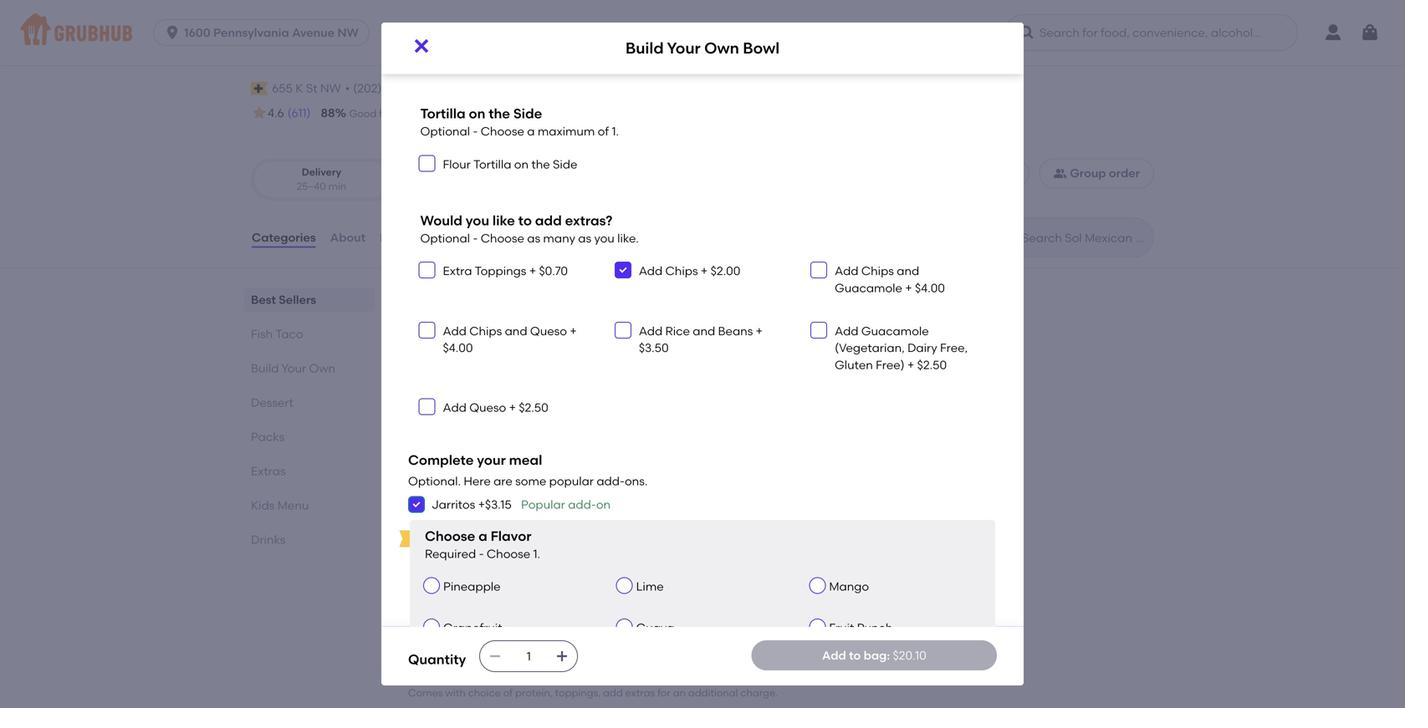 Task type: vqa. For each thing, say whether or not it's contained in the screenshot.
Expected,
no



Task type: locate. For each thing, give the bounding box(es) containing it.
chips for queso
[[470, 324, 502, 338]]

on
[[469, 106, 486, 122], [514, 157, 529, 171], [487, 313, 501, 327], [596, 498, 611, 512]]

1 vertical spatial -
[[473, 231, 478, 246]]

0 vertical spatial queso
[[530, 324, 567, 338]]

own
[[705, 39, 740, 57], [480, 355, 506, 369], [309, 362, 336, 376], [501, 664, 541, 685]]

+ $2.50
[[905, 358, 947, 372]]

to right like
[[518, 212, 532, 229]]

your up guacamole
[[452, 355, 477, 369]]

0 vertical spatial the
[[489, 106, 510, 122]]

add- down popular
[[568, 498, 597, 512]]

choose down delivery
[[481, 124, 525, 139]]

gluten inside salsa verde (vegetarian, dairy free, gluten free)
[[702, 7, 740, 22]]

chips left $2.00
[[666, 264, 698, 278]]

flavor
[[491, 528, 532, 545]]

your up choice
[[457, 664, 496, 685]]

and for beans
[[693, 324, 716, 338]]

1 vertical spatial nw
[[320, 81, 341, 96]]

gluten for roja
[[506, 7, 544, 22]]

lime
[[637, 580, 664, 594]]

1 horizontal spatial the
[[532, 157, 550, 171]]

additional inside build your own comes with choice of protein, toppings, add extras for an additional charge.
[[689, 687, 738, 699]]

on for most ordered on grubhub
[[487, 313, 501, 327]]

1 horizontal spatial and
[[693, 324, 716, 338]]

roja
[[477, 0, 502, 5]]

svg image for add queso
[[422, 402, 432, 412]]

- down 'time'
[[473, 124, 478, 139]]

a left maximum
[[527, 124, 535, 139]]

0 vertical spatial of
[[598, 124, 609, 139]]

0 vertical spatial an
[[585, 378, 600, 393]]

0 horizontal spatial tortilla
[[420, 106, 466, 122]]

fruit
[[830, 621, 855, 636]]

2 salsa from the left
[[639, 0, 670, 5]]

free, inside salsa verde (vegetarian, dairy free, gluten free)
[[672, 7, 699, 22]]

0 horizontal spatial add-
[[568, 498, 597, 512]]

2 horizontal spatial and
[[897, 264, 920, 278]]

chips for guacamole
[[862, 264, 894, 278]]

0 horizontal spatial add
[[535, 212, 562, 229]]

0 horizontal spatial to
[[518, 212, 532, 229]]

$2.50 down + $4.00
[[918, 358, 947, 372]]

bowl down salsa verde (vegetarian, dairy free, gluten free)
[[743, 39, 780, 57]]

the down maximum
[[532, 157, 550, 171]]

of right choice
[[503, 687, 513, 699]]

add left extras
[[603, 687, 623, 699]]

on
[[443, 108, 458, 120]]

an inside build your own comes with choice of protein, toppings, add extras for an additional charge.
[[673, 687, 686, 699]]

chips up add guacamole (vegetarian, dairy free, gluten free)
[[862, 264, 894, 278]]

toppings,
[[555, 687, 601, 699]]

82
[[415, 106, 429, 120]]

fish up required
[[422, 532, 444, 546]]

2 horizontal spatial (vegetarian,
[[835, 341, 905, 355]]

0 vertical spatial $2.50
[[918, 358, 947, 372]]

star icon image
[[251, 105, 268, 121]]

kids
[[251, 499, 275, 513]]

dairy for roja
[[443, 7, 473, 22]]

$2.50 down the queso
[[519, 401, 549, 415]]

free, inside salsa roja (vegetarian, dairy free, gluten free)
[[476, 7, 503, 22]]

kids menu
[[251, 499, 309, 513]]

sol mexican grill logo image
[[1083, 0, 1141, 55]]

1. right maximum
[[612, 124, 619, 139]]

0 vertical spatial for
[[567, 378, 582, 393]]

add inside build your own comes with choice of protein, toppings, add extras for an additional charge.
[[603, 687, 623, 699]]

free, inside add guacamole (vegetarian, dairy free, gluten free)
[[941, 341, 968, 355]]

fish down "best"
[[251, 327, 273, 341]]

• left (202)
[[345, 81, 350, 96]]

jarritos
[[432, 498, 475, 512]]

1 vertical spatial queso
[[470, 401, 506, 415]]

gluten
[[506, 7, 544, 22], [702, 7, 740, 22], [835, 358, 873, 372]]

build your own bowl down salsa verde (vegetarian, dairy free, gluten free)
[[626, 39, 780, 57]]

1 horizontal spatial $4.00
[[915, 281, 946, 295]]

1 vertical spatial add
[[603, 687, 623, 699]]

0 horizontal spatial and
[[505, 324, 528, 338]]

•
[[345, 81, 350, 96], [434, 81, 439, 96]]

build
[[626, 39, 664, 57], [420, 355, 449, 369], [251, 362, 279, 376], [408, 664, 453, 685]]

add for add chips + $2.00
[[639, 264, 663, 278]]

delivery 25–40 min
[[297, 166, 347, 193]]

fish taco up required
[[422, 532, 475, 546]]

taco
[[276, 327, 303, 341], [447, 481, 490, 503], [447, 532, 475, 546]]

dairy inside salsa verde (vegetarian, dairy free, gluten free)
[[639, 7, 669, 22]]

reviews
[[380, 230, 427, 245]]

0 vertical spatial to
[[518, 212, 532, 229]]

own down sellers
[[309, 362, 336, 376]]

and up or
[[505, 324, 528, 338]]

extras
[[251, 464, 286, 479]]

build down most
[[420, 355, 449, 369]]

choose down like
[[481, 231, 525, 246]]

1 horizontal spatial dairy
[[639, 7, 669, 22]]

(vegetarian, for verde
[[708, 0, 778, 5]]

svg image inside 1600 pennsylvania avenue nw button
[[164, 24, 181, 41]]

- inside would you like to add extras? optional - choose as many as you like.
[[473, 231, 478, 246]]

the right 'time'
[[489, 106, 510, 122]]

- inside tortilla on the side optional - choose a maximum of 1.
[[473, 124, 478, 139]]

1 vertical spatial add-
[[568, 498, 597, 512]]

salsa inside salsa verde (vegetarian, dairy free, gluten free)
[[639, 0, 670, 5]]

1 horizontal spatial build your own bowl
[[626, 39, 780, 57]]

mango
[[830, 580, 869, 594]]

guacamole inside 'add chips and guacamole'
[[835, 281, 903, 295]]

• right 7914
[[434, 81, 439, 96]]

1 vertical spatial additional
[[689, 687, 738, 699]]

free, up "+ $2.50"
[[941, 341, 968, 355]]

build your own bowl image
[[649, 340, 775, 449]]

1 vertical spatial charge.
[[741, 687, 778, 699]]

beans
[[718, 324, 753, 338]]

dairy inside add guacamole (vegetarian, dairy free, gluten free)
[[908, 341, 938, 355]]

0 vertical spatial guacamole
[[835, 281, 903, 295]]

2 horizontal spatial chips
[[862, 264, 894, 278]]

0 vertical spatial -
[[473, 124, 478, 139]]

0 horizontal spatial $2.50
[[519, 401, 549, 415]]

2 horizontal spatial gluten
[[835, 358, 873, 372]]

as
[[527, 231, 541, 246], [578, 231, 592, 246]]

0 horizontal spatial as
[[527, 231, 541, 246]]

and right rice
[[693, 324, 716, 338]]

st
[[306, 81, 318, 96]]

0 vertical spatial tortilla
[[420, 106, 466, 122]]

(vegetarian, inside salsa roja (vegetarian, dairy free, gluten free)
[[505, 0, 575, 5]]

fish down the "complete"
[[408, 481, 443, 503]]

dairy up "+ $2.50"
[[908, 341, 938, 355]]

extra
[[443, 264, 472, 278]]

(vegetarian, inside add guacamole (vegetarian, dairy free, gluten free)
[[835, 341, 905, 355]]

the
[[489, 106, 510, 122], [532, 157, 550, 171]]

bowl
[[743, 39, 780, 57], [509, 355, 537, 369]]

1 horizontal spatial (vegetarian,
[[708, 0, 778, 5]]

your up "dessert"
[[282, 362, 306, 376]]

1 vertical spatial of
[[503, 687, 513, 699]]

add inside add chips and queso + $4.00
[[443, 324, 467, 338]]

on inside tortilla on the side optional - choose a maximum of 1.
[[469, 106, 486, 122]]

dairy inside salsa roja (vegetarian, dairy free, gluten free)
[[443, 7, 473, 22]]

1 vertical spatial the
[[532, 157, 550, 171]]

1 vertical spatial guacamole
[[862, 324, 929, 338]]

k
[[296, 81, 303, 96]]

guacamole
[[835, 281, 903, 295], [862, 324, 929, 338]]

$4.00 down ordered
[[443, 341, 473, 355]]

tortilla on the side optional - choose a maximum of 1.
[[420, 106, 619, 139]]

1 vertical spatial 1.
[[533, 547, 541, 561]]

0 horizontal spatial free)
[[547, 7, 576, 22]]

nw up sol mexican grill
[[338, 26, 359, 40]]

+ right beans
[[756, 324, 763, 338]]

fish taco down the "complete"
[[408, 481, 490, 503]]

as left many
[[527, 231, 541, 246]]

like.
[[618, 231, 639, 246]]

own up protein,
[[501, 664, 541, 685]]

0 horizontal spatial the
[[489, 106, 510, 122]]

optional inside tortilla on the side optional - choose a maximum of 1.
[[420, 124, 470, 139]]

1 horizontal spatial add
[[603, 687, 623, 699]]

1 horizontal spatial to
[[849, 649, 861, 663]]

free) inside salsa roja (vegetarian, dairy free, gluten free)
[[547, 7, 576, 22]]

nw inside main navigation navigation
[[338, 26, 359, 40]]

0 horizontal spatial for
[[567, 378, 582, 393]]

add for add chips and guacamole
[[835, 264, 859, 278]]

2 vertical spatial fish
[[422, 532, 444, 546]]

free) inside salsa verde (vegetarian, dairy free, gluten free)
[[743, 7, 772, 22]]

add for add to bag: $20.10
[[823, 649, 847, 663]]

1 vertical spatial a
[[479, 528, 488, 545]]

and up + $4.00
[[897, 264, 920, 278]]

own down salsa verde (vegetarian, dairy free, gluten free)
[[705, 39, 740, 57]]

delivery
[[302, 166, 341, 178]]

gluten for verde
[[702, 7, 740, 22]]

rice
[[666, 324, 690, 338]]

- up toppings
[[473, 231, 478, 246]]

0 horizontal spatial free,
[[476, 7, 503, 22]]

25–40
[[297, 180, 326, 193]]

subscription pass image
[[251, 82, 268, 95]]

2 vertical spatial -
[[479, 547, 484, 561]]

salsa for salsa verde (vegetarian, dairy free, gluten free)
[[639, 0, 670, 5]]

would you like to add extras? optional - choose as many as you like.
[[420, 212, 639, 246]]

add guacamole or queso for an additional charge.
[[420, 378, 600, 410]]

fish taco
[[251, 327, 303, 341], [408, 481, 490, 503], [422, 532, 475, 546]]

0 horizontal spatial dairy
[[443, 7, 473, 22]]

your
[[477, 452, 506, 468]]

additional down guacamole
[[420, 395, 478, 410]]

choose down flavor
[[487, 547, 531, 561]]

build your own bowl up guacamole
[[420, 355, 537, 369]]

own up guacamole
[[480, 355, 506, 369]]

for inside "add guacamole or queso for an additional charge."
[[567, 378, 582, 393]]

nw for 655 k st nw
[[320, 81, 341, 96]]

1 horizontal spatial you
[[594, 231, 615, 246]]

1 horizontal spatial •
[[434, 81, 439, 96]]

main navigation navigation
[[0, 0, 1406, 65]]

0 horizontal spatial chips
[[470, 324, 502, 338]]

and inside 'add chips and guacamole'
[[897, 264, 920, 278]]

0 vertical spatial charge.
[[481, 395, 525, 410]]

of
[[598, 124, 609, 139], [503, 687, 513, 699]]

(vegetarian,
[[505, 0, 575, 5], [708, 0, 778, 5], [835, 341, 905, 355]]

1 vertical spatial side
[[553, 157, 578, 171]]

2 as from the left
[[578, 231, 592, 246]]

guacamole inside add guacamole (vegetarian, dairy free, gluten free)
[[862, 324, 929, 338]]

add chips + $2.00
[[639, 264, 741, 278]]

4.6
[[268, 106, 284, 120]]

fish taco inside button
[[422, 532, 475, 546]]

salsa inside salsa roja (vegetarian, dairy free, gluten free)
[[443, 0, 474, 5]]

+ inside add chips and queso + $4.00
[[570, 324, 577, 338]]

0 vertical spatial nw
[[338, 26, 359, 40]]

dairy for verde
[[639, 7, 669, 22]]

1 vertical spatial optional
[[420, 231, 470, 246]]

2 optional from the top
[[420, 231, 470, 246]]

on right ordered
[[487, 313, 501, 327]]

2 • from the left
[[434, 81, 439, 96]]

add- right popular
[[597, 474, 625, 489]]

chips inside add chips and queso + $4.00
[[470, 324, 502, 338]]

build your own
[[251, 362, 336, 376]]

your inside build your own comes with choice of protein, toppings, add extras for an additional charge.
[[457, 664, 496, 685]]

1 optional from the top
[[420, 124, 470, 139]]

svg image inside main navigation navigation
[[1361, 23, 1381, 43]]

1 vertical spatial for
[[658, 687, 671, 699]]

svg image for 1600 pennsylvania avenue nw
[[164, 24, 181, 41]]

add inside "add guacamole or queso for an additional charge."
[[420, 378, 444, 393]]

(vegetarian, inside salsa verde (vegetarian, dairy free, gluten free)
[[708, 0, 778, 5]]

1 vertical spatial fish
[[408, 481, 443, 503]]

tortilla right flour
[[474, 157, 512, 171]]

like
[[493, 212, 515, 229]]

1 vertical spatial you
[[594, 231, 615, 246]]

best sellers
[[251, 293, 316, 307]]

(vegetarian, for roja
[[505, 0, 575, 5]]

bag:
[[864, 649, 890, 663]]

of right maximum
[[598, 124, 609, 139]]

add to bag: $20.10
[[823, 649, 927, 663]]

for right the queso
[[567, 378, 582, 393]]

free, for verde
[[672, 7, 699, 22]]

gluten for guacamole
[[835, 358, 873, 372]]

fish taco button
[[412, 521, 773, 630]]

1. down popular
[[533, 547, 541, 561]]

svg image for add chips and queso
[[422, 325, 432, 335]]

queso down guacamole
[[470, 401, 506, 415]]

1 horizontal spatial free)
[[743, 7, 772, 22]]

salsa roja (vegetarian, dairy free, gluten free)
[[443, 0, 576, 22]]

additional right extras
[[689, 687, 738, 699]]

guacamole
[[447, 378, 512, 393]]

pickup
[[451, 166, 484, 178]]

svg image
[[164, 24, 181, 41], [1019, 24, 1036, 41], [412, 36, 432, 56], [422, 52, 432, 62], [618, 52, 628, 62], [422, 159, 432, 169], [618, 265, 628, 275], [814, 265, 824, 275], [422, 325, 432, 335], [814, 325, 824, 335], [422, 402, 432, 412], [489, 650, 502, 664], [556, 650, 569, 664]]

$4.00
[[915, 281, 946, 295], [443, 341, 473, 355]]

nw right st
[[320, 81, 341, 96]]

on right popular
[[596, 498, 611, 512]]

(vegetarian, right verde
[[708, 0, 778, 5]]

1 horizontal spatial salsa
[[639, 0, 670, 5]]

optional inside would you like to add extras? optional - choose as many as you like.
[[420, 231, 470, 246]]

avenue
[[292, 26, 335, 40]]

guacamole up add guacamole (vegetarian, dairy free, gluten free)
[[835, 281, 903, 295]]

1 horizontal spatial charge.
[[741, 687, 778, 699]]

2 horizontal spatial dairy
[[908, 341, 938, 355]]

655 k st nw button
[[271, 79, 342, 98]]

1 horizontal spatial a
[[527, 124, 535, 139]]

add inside add guacamole (vegetarian, dairy free, gluten free)
[[835, 324, 859, 338]]

an right the queso
[[585, 378, 600, 393]]

option group
[[251, 158, 538, 201]]

1 horizontal spatial chips
[[666, 264, 698, 278]]

charge. inside "add guacamole or queso for an additional charge."
[[481, 395, 525, 410]]

mexican
[[292, 41, 391, 69]]

as down extras?
[[578, 231, 592, 246]]

salsa verde (vegetarian, dairy free, gluten free)
[[639, 0, 778, 22]]

on down tortilla on the side optional - choose a maximum of 1.
[[514, 157, 529, 171]]

1 horizontal spatial gluten
[[702, 7, 740, 22]]

guava
[[637, 621, 675, 636]]

1 horizontal spatial $2.50
[[918, 358, 947, 372]]

grapefruit
[[444, 621, 503, 636]]

and for guacamole
[[897, 264, 920, 278]]

guacamole up "+ $2.50"
[[862, 324, 929, 338]]

add up many
[[535, 212, 562, 229]]

sellers
[[279, 293, 316, 307]]

side up maximum
[[514, 106, 542, 122]]

to inside would you like to add extras? optional - choose as many as you like.
[[518, 212, 532, 229]]

an right extras
[[673, 687, 686, 699]]

bowl up or
[[509, 355, 537, 369]]

gluten inside add guacamole (vegetarian, dairy free, gluten free)
[[835, 358, 873, 372]]

0 vertical spatial build your own bowl
[[626, 39, 780, 57]]

1 horizontal spatial bowl
[[743, 39, 780, 57]]

dairy
[[443, 7, 473, 22], [639, 7, 669, 22], [908, 341, 938, 355]]

svg image
[[1361, 23, 1381, 43], [422, 265, 432, 275], [618, 325, 628, 335], [412, 500, 422, 510]]

verde
[[673, 0, 706, 5]]

1. inside tortilla on the side optional - choose a maximum of 1.
[[612, 124, 619, 139]]

side down maximum
[[553, 157, 578, 171]]

1 vertical spatial fish taco
[[408, 481, 490, 503]]

0 vertical spatial 1.
[[612, 124, 619, 139]]

free, down verde
[[672, 7, 699, 22]]

on right on
[[469, 106, 486, 122]]

85
[[535, 106, 549, 120]]

Search Sol Mexican Grill search field
[[1021, 230, 1149, 246]]

0 horizontal spatial gluten
[[506, 7, 544, 22]]

optional down on
[[420, 124, 470, 139]]

free, for roja
[[476, 7, 503, 22]]

salsa left verde
[[639, 0, 670, 5]]

add for add queso + $2.50
[[443, 401, 467, 415]]

1 horizontal spatial of
[[598, 124, 609, 139]]

1 horizontal spatial side
[[553, 157, 578, 171]]

0 vertical spatial optional
[[420, 124, 470, 139]]

0 vertical spatial add
[[535, 212, 562, 229]]

and inside add chips and queso + $4.00
[[505, 324, 528, 338]]

0 vertical spatial you
[[466, 212, 490, 229]]

0 horizontal spatial additional
[[420, 395, 478, 410]]

free, down roja
[[476, 7, 503, 22]]

optional down would
[[420, 231, 470, 246]]

required
[[425, 547, 476, 561]]

dairy up 'cilantro'
[[639, 7, 669, 22]]

a left flavor
[[479, 528, 488, 545]]

for
[[567, 378, 582, 393], [658, 687, 671, 699]]

charge. inside build your own comes with choice of protein, toppings, add extras for an additional charge.
[[741, 687, 778, 699]]

add for add chips and queso + $4.00
[[443, 324, 467, 338]]

gluten inside salsa roja (vegetarian, dairy free, gluten free)
[[506, 7, 544, 22]]

0 vertical spatial additional
[[420, 395, 478, 410]]

0 horizontal spatial charge.
[[481, 395, 525, 410]]

add guacamole (vegetarian, dairy free, gluten free)
[[835, 324, 968, 372]]

svg image for add chips
[[618, 265, 628, 275]]

you down extras?
[[594, 231, 615, 246]]

additional
[[420, 395, 478, 410], [689, 687, 738, 699]]

$3.50
[[639, 341, 669, 355]]

0 vertical spatial add-
[[597, 474, 625, 489]]

+ $4.00
[[903, 281, 946, 295]]

0 vertical spatial bowl
[[743, 39, 780, 57]]

chips inside 'add chips and guacamole'
[[862, 264, 894, 278]]

0 horizontal spatial build your own bowl
[[420, 355, 537, 369]]

- right required
[[479, 547, 484, 561]]

7914
[[407, 81, 431, 96]]

fish taco down best sellers
[[251, 327, 303, 341]]

1 salsa from the left
[[443, 0, 474, 5]]

people icon image
[[1054, 167, 1067, 180]]

+ right grubhub
[[570, 324, 577, 338]]

and inside the add rice and beans + $3.50
[[693, 324, 716, 338]]

0 horizontal spatial an
[[585, 378, 600, 393]]

fish taco image
[[648, 521, 773, 630]]

tortilla down 'fees' button
[[420, 106, 466, 122]]

add inside 'add chips and guacamole'
[[835, 264, 859, 278]]

1 horizontal spatial additional
[[689, 687, 738, 699]]

0 horizontal spatial •
[[345, 81, 350, 96]]

(611)
[[288, 106, 311, 120]]

free) inside add guacamole (vegetarian, dairy free, gluten free)
[[876, 358, 905, 372]]

salsa left roja
[[443, 0, 474, 5]]

2 vertical spatial taco
[[447, 532, 475, 546]]

add inside the add rice and beans + $3.50
[[639, 324, 663, 338]]

1 horizontal spatial for
[[658, 687, 671, 699]]

and
[[897, 264, 920, 278], [505, 324, 528, 338], [693, 324, 716, 338]]

build up the comes
[[408, 664, 453, 685]]

chips left grubhub
[[470, 324, 502, 338]]

dairy up grill
[[443, 7, 473, 22]]

time
[[460, 108, 482, 120]]

0 vertical spatial $4.00
[[915, 281, 946, 295]]

salsa
[[443, 0, 474, 5], [639, 0, 670, 5]]

1 vertical spatial tortilla
[[474, 157, 512, 171]]

-
[[473, 124, 478, 139], [473, 231, 478, 246], [479, 547, 484, 561]]

1 horizontal spatial free,
[[672, 7, 699, 22]]

1 vertical spatial bowl
[[509, 355, 537, 369]]

+ left '$0.70'
[[529, 264, 536, 278]]

+ up add guacamole (vegetarian, dairy free, gluten free)
[[906, 281, 913, 295]]

655
[[272, 81, 293, 96]]

fish
[[251, 327, 273, 341], [408, 481, 443, 503], [422, 532, 444, 546]]

an inside "add guacamole or queso for an additional charge."
[[585, 378, 600, 393]]

(vegetarian, right roja
[[505, 0, 575, 5]]

you left like
[[466, 212, 490, 229]]

1 horizontal spatial queso
[[530, 324, 567, 338]]

group order
[[1071, 166, 1141, 180]]

salsa for salsa roja (vegetarian, dairy free, gluten free)
[[443, 0, 474, 5]]

for right extras
[[658, 687, 671, 699]]

(vegetarian, up "+ $2.50"
[[835, 341, 905, 355]]

queso up the queso
[[530, 324, 567, 338]]

you
[[466, 212, 490, 229], [594, 231, 615, 246]]

to left bag:
[[849, 649, 861, 663]]

build up "dessert"
[[251, 362, 279, 376]]

$4.00 up add guacamole (vegetarian, dairy free, gluten free)
[[915, 281, 946, 295]]



Task type: describe. For each thing, give the bounding box(es) containing it.
group
[[1071, 166, 1107, 180]]

additional inside "add guacamole or queso for an additional charge."
[[420, 395, 478, 410]]

a inside tortilla on the side optional - choose a maximum of 1.
[[527, 124, 535, 139]]

$20.10
[[893, 649, 927, 663]]

+ down + $4.00
[[908, 358, 915, 372]]

(202)
[[353, 81, 382, 96]]

svg image for cilantro
[[618, 52, 628, 62]]

flour tortilla on the side
[[443, 157, 578, 171]]

are
[[494, 474, 513, 489]]

on for flour tortilla on the side
[[514, 157, 529, 171]]

svg image for add chips and guacamole
[[814, 265, 824, 275]]

toppings
[[475, 264, 527, 278]]

packs
[[251, 430, 285, 444]]

pennsylvania
[[213, 26, 289, 40]]

1600 pennsylvania avenue nw button
[[153, 19, 376, 46]]

meal
[[509, 452, 543, 468]]

queso inside add chips and queso + $4.00
[[530, 324, 567, 338]]

reviews button
[[379, 208, 427, 268]]

1 horizontal spatial tortilla
[[474, 157, 512, 171]]

here
[[464, 474, 491, 489]]

891-
[[385, 81, 407, 96]]

1 vertical spatial taco
[[447, 481, 490, 503]]

or
[[515, 378, 527, 393]]

1 vertical spatial $2.50
[[519, 401, 549, 415]]

comes
[[408, 687, 443, 699]]

a inside choose a flavor required - choose 1.
[[479, 528, 488, 545]]

sol
[[251, 41, 287, 69]]

(202) 891-7914 button
[[353, 80, 431, 97]]

add chips and queso + $4.00
[[443, 324, 577, 355]]

free) for salsa verde (vegetarian, dairy free, gluten free)
[[743, 7, 772, 22]]

punch
[[857, 621, 893, 636]]

grill
[[397, 41, 445, 69]]

many
[[543, 231, 576, 246]]

of inside build your own comes with choice of protein, toppings, add extras for an additional charge.
[[503, 687, 513, 699]]

option group containing delivery 25–40 min
[[251, 158, 538, 201]]

nw for 1600 pennsylvania avenue nw
[[338, 26, 359, 40]]

0 horizontal spatial you
[[466, 212, 490, 229]]

add queso + $2.50
[[443, 401, 549, 415]]

good
[[349, 108, 377, 120]]

add for add guacamole (vegetarian, dairy free, gluten free)
[[835, 324, 859, 338]]

add inside would you like to add extras? optional - choose as many as you like.
[[535, 212, 562, 229]]

+ down or
[[509, 401, 516, 415]]

popular add-on
[[521, 498, 611, 512]]

choose up required
[[425, 528, 476, 545]]

grubhub
[[504, 313, 555, 327]]

0 vertical spatial fish
[[251, 327, 273, 341]]

+ down here
[[478, 498, 485, 512]]

queso
[[529, 378, 564, 393]]

Input item quantity number field
[[511, 642, 547, 672]]

ons.
[[625, 474, 648, 489]]

build inside build your own comes with choice of protein, toppings, add extras for an additional charge.
[[408, 664, 453, 685]]

jarritos + $3.15
[[432, 498, 512, 512]]

0 vertical spatial taco
[[276, 327, 303, 341]]

dairy for guacamole
[[908, 341, 938, 355]]

svg image for add guacamole (vegetarian, dairy free, gluten free)
[[814, 325, 824, 335]]

fees button
[[442, 80, 470, 99]]

most ordered on grubhub
[[408, 313, 555, 327]]

on for popular add-on
[[596, 498, 611, 512]]

1 vertical spatial to
[[849, 649, 861, 663]]

tortilla inside tortilla on the side optional - choose a maximum of 1.
[[420, 106, 466, 122]]

free, for guacamole
[[941, 341, 968, 355]]

(vegetarian, for guacamole
[[835, 341, 905, 355]]

build down salsa verde (vegetarian, dairy free, gluten free)
[[626, 39, 664, 57]]

popular
[[521, 498, 566, 512]]

taco inside button
[[447, 532, 475, 546]]

fruit punch
[[830, 621, 893, 636]]

1600 pennsylvania avenue nw
[[184, 26, 359, 40]]

+ left $2.00
[[701, 264, 708, 278]]

choose a flavor required - choose 1.
[[425, 528, 541, 561]]

the inside tortilla on the side optional - choose a maximum of 1.
[[489, 106, 510, 122]]

categories button
[[251, 208, 317, 268]]

of inside tortilla on the side optional - choose a maximum of 1.
[[598, 124, 609, 139]]

your down salsa verde (vegetarian, dairy free, gluten free)
[[667, 39, 701, 57]]

$3.15
[[485, 498, 512, 512]]

$2.00
[[711, 264, 741, 278]]

add rice and beans + $3.50
[[639, 324, 763, 355]]

add chips and guacamole
[[835, 264, 920, 295]]

+ inside the add rice and beans + $3.50
[[756, 324, 763, 338]]

add- inside 'complete your meal optional. here are some popular add-ons.'
[[597, 474, 625, 489]]

drinks
[[251, 533, 286, 547]]

add for add rice and beans + $3.50
[[639, 324, 663, 338]]

min
[[328, 180, 347, 193]]

for inside build your own comes with choice of protein, toppings, add extras for an additional charge.
[[658, 687, 671, 699]]

group order button
[[1040, 158, 1155, 189]]

add for add guacamole or queso for an additional charge.
[[420, 378, 444, 393]]

$0.70
[[539, 264, 568, 278]]

and for queso
[[505, 324, 528, 338]]

popular
[[549, 474, 594, 489]]

about button
[[329, 208, 367, 268]]

optional.
[[408, 474, 461, 489]]

most
[[408, 313, 436, 327]]

1600
[[184, 26, 211, 40]]

dessert
[[251, 396, 294, 410]]

cilantro
[[639, 50, 685, 65]]

own inside build your own comes with choice of protein, toppings, add extras for an additional charge.
[[501, 664, 541, 685]]

- inside choose a flavor required - choose 1.
[[479, 547, 484, 561]]

good food
[[349, 108, 402, 120]]

1 as from the left
[[527, 231, 541, 246]]

svg image for build your own bowl
[[412, 36, 432, 56]]

pineapple
[[444, 580, 501, 594]]

fish inside fish taco button
[[422, 532, 444, 546]]

free) for add guacamole (vegetarian, dairy free, gluten free)
[[876, 358, 905, 372]]

fees
[[443, 82, 469, 96]]

best
[[251, 293, 276, 307]]

0 horizontal spatial queso
[[470, 401, 506, 415]]

$4.00 inside add chips and queso + $4.00
[[443, 341, 473, 355]]

choice
[[468, 687, 501, 699]]

some
[[516, 474, 547, 489]]

order
[[1110, 166, 1141, 180]]

choose inside would you like to add extras? optional - choose as many as you like.
[[481, 231, 525, 246]]

free) for salsa roja (vegetarian, dairy free, gluten free)
[[547, 7, 576, 22]]

svg image for flour tortilla on the side
[[422, 159, 432, 169]]

1 vertical spatial build your own bowl
[[420, 355, 537, 369]]

extras?
[[565, 212, 613, 229]]

choose inside tortilla on the side optional - choose a maximum of 1.
[[481, 124, 525, 139]]

1 • from the left
[[345, 81, 350, 96]]

0 vertical spatial fish taco
[[251, 327, 303, 341]]

side inside tortilla on the side optional - choose a maximum of 1.
[[514, 106, 542, 122]]

quantity
[[408, 652, 466, 668]]

0 horizontal spatial bowl
[[509, 355, 537, 369]]

chips for $2.00
[[666, 264, 698, 278]]

would
[[420, 212, 463, 229]]

maximum
[[538, 124, 595, 139]]

complete your meal optional. here are some popular add-ons.
[[408, 452, 648, 489]]

1. inside choose a flavor required - choose 1.
[[533, 547, 541, 561]]

delivery
[[484, 108, 522, 120]]

extras
[[626, 687, 655, 699]]

complete
[[408, 452, 474, 468]]

about
[[330, 230, 366, 245]]



